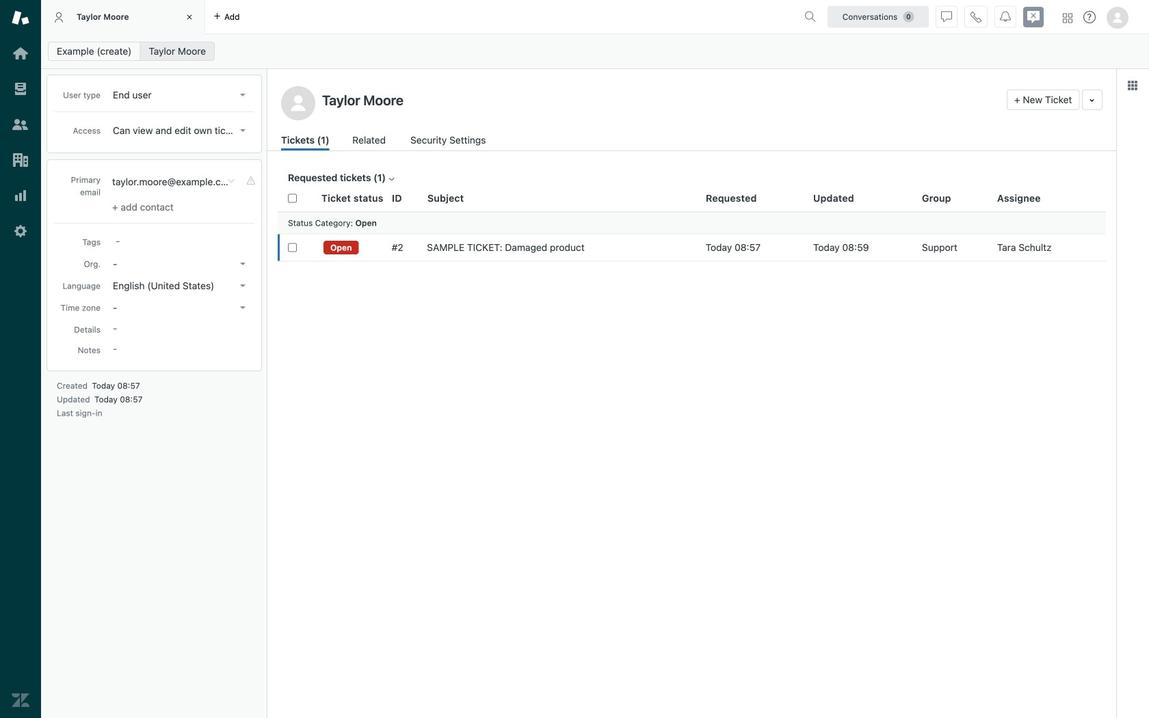 Task type: locate. For each thing, give the bounding box(es) containing it.
- field
[[110, 233, 251, 248]]

None checkbox
[[288, 243, 297, 252]]

views image
[[12, 80, 29, 98]]

admin image
[[12, 222, 29, 240]]

customers image
[[12, 116, 29, 133]]

tab
[[41, 0, 205, 34]]

arrow down image
[[240, 94, 246, 96], [240, 129, 246, 132], [240, 263, 246, 265], [240, 307, 246, 309]]

None text field
[[318, 90, 1002, 110]]

zendesk chat image
[[1024, 7, 1044, 27]]

get started image
[[12, 44, 29, 62]]

main element
[[0, 0, 41, 718]]

4 arrow down image from the top
[[240, 307, 246, 309]]

grid
[[268, 185, 1117, 718]]

zendesk support image
[[12, 9, 29, 27]]

reporting image
[[12, 187, 29, 205]]



Task type: vqa. For each thing, say whether or not it's contained in the screenshot.
progress-bar progress bar
no



Task type: describe. For each thing, give the bounding box(es) containing it.
1 arrow down image from the top
[[240, 94, 246, 96]]

notifications image
[[1000, 11, 1011, 22]]

apps image
[[1128, 80, 1139, 91]]

zendesk products image
[[1063, 13, 1073, 23]]

tabs tab list
[[41, 0, 799, 34]]

organizations image
[[12, 151, 29, 169]]

2 arrow down image from the top
[[240, 129, 246, 132]]

button displays agent's chat status as invisible. image
[[942, 11, 952, 22]]

secondary element
[[41, 38, 1150, 65]]

get help image
[[1084, 11, 1096, 23]]

Select All Tickets checkbox
[[288, 194, 297, 203]]

close image
[[183, 10, 196, 24]]

3 arrow down image from the top
[[240, 263, 246, 265]]

arrow down image
[[240, 285, 246, 287]]

zendesk image
[[12, 692, 29, 710]]



